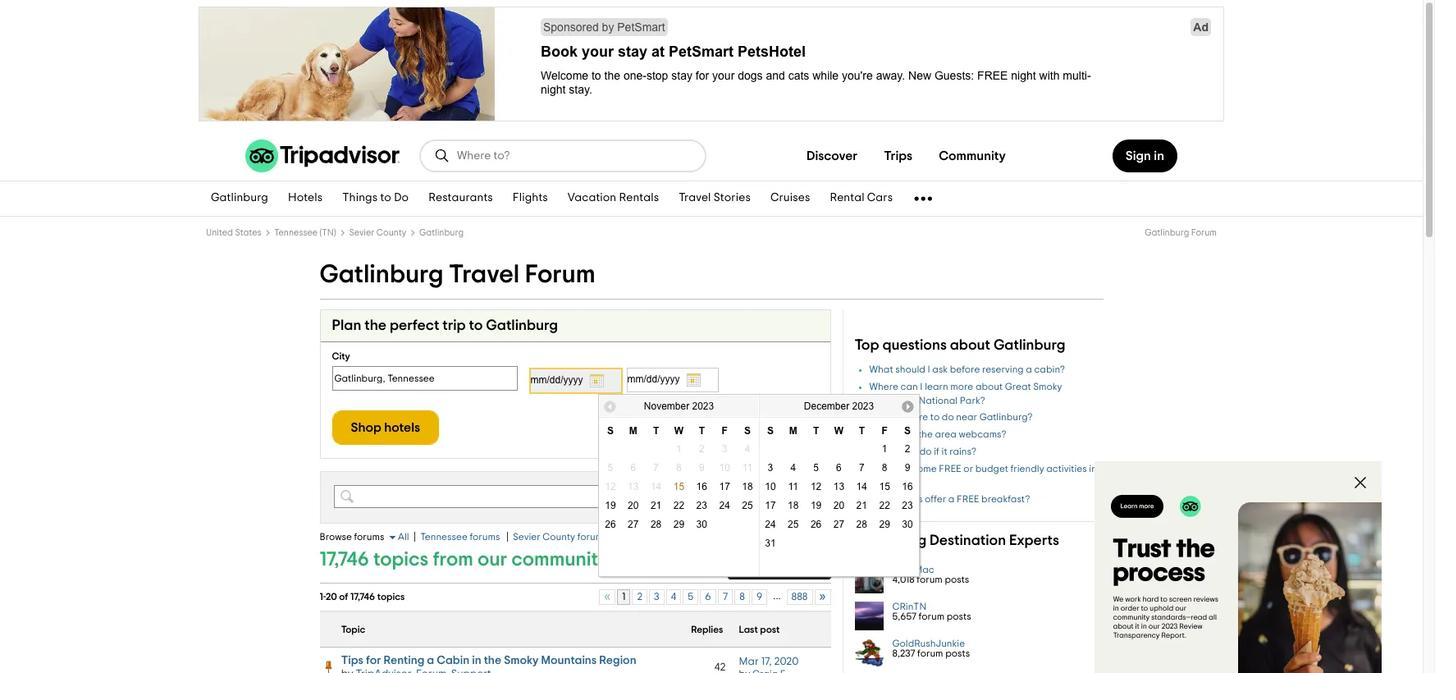 Task type: describe. For each thing, give the bounding box(es) containing it.
0 horizontal spatial 10
[[719, 462, 730, 474]]

budget
[[976, 464, 1009, 474]]

is
[[896, 412, 902, 422]]

hotels
[[288, 192, 323, 204]]

0 vertical spatial free
[[939, 464, 962, 474]]

goldrushjunkie 8,237 forum posts
[[893, 639, 970, 659]]

» link
[[815, 589, 831, 605]]

2020
[[775, 656, 799, 667]]

it
[[942, 447, 948, 456]]

1 vertical spatial mountains
[[541, 654, 597, 667]]

1 26 from the left
[[605, 519, 616, 530]]

1 12 from the left
[[605, 481, 616, 492]]

travel inside travel stories link
[[679, 192, 711, 204]]

1 28 from the left
[[651, 519, 662, 530]]

0 vertical spatial can
[[901, 382, 918, 391]]

0 vertical spatial 24
[[719, 500, 730, 511]]

1 s from the left
[[607, 425, 614, 437]]

2023 for november 2023
[[692, 400, 714, 412]]

2 14 from the left
[[857, 481, 868, 492]]

1 22 from the left
[[674, 500, 685, 511]]

or
[[964, 464, 974, 474]]

offer
[[925, 495, 947, 504]]

0 horizontal spatial 20
[[326, 592, 337, 602]]

1 vertical spatial do
[[920, 447, 932, 456]]

2 for 10
[[699, 443, 705, 455]]

m for november 2023
[[629, 425, 638, 437]]

0 vertical spatial advertisement region
[[0, 7, 1423, 125]]

vacation
[[568, 192, 617, 204]]

0 horizontal spatial 8
[[676, 462, 682, 474]]

december 2023
[[804, 400, 874, 412]]

should
[[896, 365, 926, 374]]

hotels link
[[278, 181, 333, 216]]

rental cars link
[[820, 181, 903, 216]]

2 where from the top
[[870, 430, 899, 439]]

1 29 from the left
[[674, 519, 685, 530]]

0 vertical spatial 25
[[742, 500, 753, 511]]

vacation rentals link
[[558, 181, 669, 216]]

questions
[[883, 338, 947, 353]]

2 29 from the left
[[879, 519, 890, 530]]

mar
[[739, 656, 759, 667]]

top questions about gatlinburg
[[855, 338, 1066, 353]]

united states
[[206, 228, 261, 237]]

1 what from the top
[[870, 365, 894, 374]]

a up great
[[1026, 365, 1033, 374]]

1 19 from the left
[[605, 500, 616, 511]]

2 23 from the left
[[902, 500, 913, 511]]

1 21 from the left
[[651, 500, 662, 511]]

ask
[[742, 559, 760, 571]]

hotels
[[896, 495, 923, 504]]

the right cabin
[[484, 654, 502, 667]]

gatlinburg destination experts
[[855, 534, 1060, 549]]

2 12 from the left
[[811, 481, 822, 492]]

tripadvisor image
[[245, 140, 400, 172]]

1 30 from the left
[[697, 519, 708, 530]]

0 horizontal spatial 7
[[654, 462, 659, 474]]

2 horizontal spatial 5
[[814, 462, 819, 474]]

tips
[[341, 654, 364, 667]]

travel stories link
[[669, 181, 761, 216]]

rental cars
[[830, 192, 893, 204]]

of
[[339, 592, 348, 602]]

perfect
[[390, 319, 439, 333]]

1 t from the left
[[653, 425, 659, 437]]

0 vertical spatial 17,746
[[320, 550, 369, 570]]

a right offer
[[949, 495, 955, 504]]

1 vertical spatial gatlinburg link
[[420, 228, 464, 237]]

2 horizontal spatial 8
[[882, 462, 888, 474]]

goldrushjunkie link
[[893, 639, 965, 649]]

0 vertical spatial do
[[942, 412, 954, 422]]

rains?
[[950, 447, 977, 456]]

sevier for sevier county forums
[[513, 532, 541, 542]]

1 27 from the left
[[628, 519, 639, 530]]

all
[[398, 532, 409, 542]]

0 horizontal spatial forum
[[525, 262, 596, 287]]

1 horizontal spatial 7
[[723, 592, 728, 602]]

1 horizontal spatial 17
[[765, 500, 776, 511]]

1 horizontal spatial 20
[[628, 500, 639, 511]]

0 vertical spatial are
[[901, 430, 916, 439]]

county for sevier county
[[377, 228, 406, 237]]

posts for bradmac 4,018 forum posts
[[945, 575, 970, 585]]

area
[[935, 430, 957, 439]]

sevier county
[[349, 228, 406, 237]]

2 26 from the left
[[811, 519, 822, 530]]

sign in link
[[1113, 140, 1178, 172]]

3 what from the top
[[870, 447, 894, 456]]

sevier county forums
[[513, 532, 608, 542]]

2 horizontal spatial 9
[[905, 462, 911, 474]]

1 vertical spatial travel
[[449, 262, 520, 287]]

more
[[951, 382, 974, 391]]

1 horizontal spatial 11
[[788, 481, 799, 492]]

crintn link
[[893, 602, 927, 612]]

sign
[[1126, 149, 1152, 163]]

8 link
[[735, 589, 750, 605]]

tennessee forums link
[[420, 532, 500, 542]]

community
[[512, 550, 609, 570]]

learn
[[925, 382, 949, 391]]

1 horizontal spatial forum
[[1192, 228, 1217, 237]]

the down "there"
[[919, 430, 933, 439]]

area?
[[886, 477, 913, 487]]

8,237
[[893, 649, 916, 659]]

community
[[939, 149, 1006, 163]]

«
[[604, 590, 611, 603]]

»
[[820, 590, 826, 603]]

cars
[[867, 192, 893, 204]]

1 16 from the left
[[697, 481, 708, 492]]

2 horizontal spatial 6
[[837, 462, 842, 474]]

1 horizontal spatial to
[[469, 319, 483, 333]]

forum for 5,657
[[919, 612, 945, 622]]

park?
[[960, 395, 985, 405]]

experts
[[1010, 534, 1060, 549]]

about inside what should i ask before reserving a cabin? where can i learn more about great smoky mountains national park? what is there to do near gatlinburg? where are the area webcams? what can i do if it rains? what are some free or budget friendly activities in the area? what hotels offer a free breakfast?
[[976, 382, 1003, 391]]

great
[[1005, 382, 1031, 391]]

forums for tennessee forums
[[470, 532, 500, 542]]

community button
[[926, 140, 1019, 172]]

before
[[950, 365, 980, 374]]

reserving
[[982, 365, 1024, 374]]

vacation rentals
[[568, 192, 659, 204]]

0 horizontal spatial in
[[472, 654, 481, 667]]

2 horizontal spatial i
[[928, 365, 931, 374]]

9 link
[[752, 589, 768, 605]]

tennessee for tennessee forums
[[420, 532, 468, 542]]

gatlinburg travel forum
[[320, 262, 596, 287]]

breakfast?
[[982, 495, 1030, 504]]

0 horizontal spatial 6
[[631, 462, 636, 474]]

2 horizontal spatial 4
[[791, 462, 796, 474]]

what should i ask before reserving a cabin? where can i learn more about great smoky mountains national park? what is there to do near gatlinburg? where are the area webcams? what can i do if it rains? what are some free or budget friendly activities in the area? what hotels offer a free breakfast?
[[870, 365, 1097, 504]]

gatlinburg forums
[[609, 491, 690, 501]]

posts for crintn 5,657 forum posts
[[947, 612, 972, 622]]

1 vertical spatial 10
[[765, 481, 776, 492]]

1 horizontal spatial mm/dd/yyyy
[[628, 374, 680, 385]]

2 horizontal spatial in
[[1154, 149, 1165, 163]]

1 horizontal spatial 3
[[722, 443, 728, 455]]

from
[[433, 550, 473, 570]]

2 link
[[632, 589, 648, 605]]

tips for renting a cabin in the smoky mountains region link
[[341, 654, 637, 667]]

region
[[599, 654, 637, 667]]

2 what from the top
[[870, 412, 894, 422]]

discover
[[807, 149, 858, 163]]

2 16 from the left
[[902, 481, 913, 492]]

ask a question
[[742, 559, 817, 571]]

5,657
[[893, 612, 917, 622]]

Search search field
[[457, 149, 692, 163]]

national
[[919, 395, 958, 405]]

1 horizontal spatial 9
[[757, 592, 763, 602]]

2 22 from the left
[[879, 500, 890, 511]]

0 horizontal spatial 9
[[699, 462, 705, 474]]

mar 17, 2020 link
[[739, 656, 799, 667]]

1 13 from the left
[[628, 481, 639, 492]]

plan the perfect trip to gatlinburg
[[332, 319, 558, 333]]

0 horizontal spatial to
[[380, 192, 391, 204]]

0 vertical spatial 4
[[745, 443, 751, 455]]

posts for goldrushjunkie 8,237 forum posts
[[946, 649, 970, 659]]

1 horizontal spatial 24
[[765, 519, 776, 530]]

4 link
[[666, 589, 681, 605]]

cruises
[[771, 192, 810, 204]]

browse forums
[[320, 532, 385, 542]]

1 14 from the left
[[651, 481, 662, 492]]

3 s from the left
[[767, 425, 774, 437]]

search image
[[434, 148, 451, 164]]

united
[[206, 228, 233, 237]]

flights
[[513, 192, 548, 204]]

1 vertical spatial advertisement region
[[1095, 461, 1382, 673]]

1 vertical spatial i
[[920, 382, 923, 391]]

there
[[905, 412, 929, 422]]

cruises link
[[761, 181, 820, 216]]

travel stories
[[679, 192, 751, 204]]

0 horizontal spatial 11
[[743, 462, 753, 474]]

1 horizontal spatial 25
[[788, 519, 799, 530]]

1 vertical spatial are
[[896, 464, 911, 474]]

tennessee for tennessee (tn)
[[274, 228, 318, 237]]

if
[[934, 447, 940, 456]]

cabin
[[437, 654, 470, 667]]

topic
[[341, 625, 366, 635]]

friendly
[[1011, 464, 1045, 474]]



Task type: locate. For each thing, give the bounding box(es) containing it.
replies
[[691, 625, 723, 635]]

tennessee left the (tn)
[[274, 228, 318, 237]]

1 horizontal spatial sevier
[[513, 532, 541, 542]]

near
[[957, 412, 978, 422]]

1 horizontal spatial 14
[[857, 481, 868, 492]]

i left ask
[[928, 365, 931, 374]]

7
[[654, 462, 659, 474], [859, 462, 865, 474], [723, 592, 728, 602]]

2 19 from the left
[[811, 500, 822, 511]]

activities
[[1047, 464, 1087, 474]]

2 27 from the left
[[834, 519, 845, 530]]

can up area?
[[896, 447, 913, 456]]

...
[[773, 591, 781, 601]]

forums for gatlinburg forums
[[659, 491, 690, 501]]

mountains inside what should i ask before reserving a cabin? where can i learn more about great smoky mountains national park? what is there to do near gatlinburg? where are the area webcams? what can i do if it rains? what are some free or budget friendly activities in the area? what hotels offer a free breakfast?
[[870, 395, 917, 405]]

tennessee forums
[[420, 532, 500, 542]]

0 horizontal spatial 15
[[674, 481, 685, 492]]

14 down november
[[651, 481, 662, 492]]

smoky
[[1034, 382, 1063, 391], [504, 654, 539, 667]]

december
[[804, 400, 850, 412]]

25 up ask
[[742, 500, 753, 511]]

1 vertical spatial topics
[[377, 592, 405, 602]]

gatlinburg forum
[[1145, 228, 1217, 237]]

8
[[676, 462, 682, 474], [882, 462, 888, 474], [740, 592, 745, 602]]

0 horizontal spatial 2
[[637, 592, 643, 602]]

8 right '7' link
[[740, 592, 745, 602]]

7 left 8 link
[[723, 592, 728, 602]]

states
[[235, 228, 261, 237]]

0 horizontal spatial 5
[[608, 462, 613, 474]]

forum right 5,657
[[919, 612, 945, 622]]

None submit
[[332, 410, 439, 445], [734, 484, 784, 509], [332, 410, 439, 445], [734, 484, 784, 509]]

0 vertical spatial topics
[[373, 550, 429, 570]]

0 vertical spatial 11
[[743, 462, 753, 474]]

bradmac link
[[893, 565, 935, 575]]

county
[[377, 228, 406, 237], [543, 532, 575, 542]]

23 down area?
[[902, 500, 913, 511]]

1 horizontal spatial w
[[835, 425, 844, 437]]

6 inside 6 link
[[705, 592, 711, 602]]

cabin?
[[1035, 365, 1065, 374]]

5 up gatlinburg forums
[[608, 462, 613, 474]]

0 vertical spatial county
[[377, 228, 406, 237]]

forums
[[659, 491, 690, 501], [354, 532, 385, 542], [470, 532, 500, 542], [578, 532, 608, 542]]

1 horizontal spatial f
[[882, 425, 888, 437]]

advertisement region
[[0, 7, 1423, 125], [1095, 461, 1382, 673]]

topics down all
[[373, 550, 429, 570]]

8 up area?
[[882, 462, 888, 474]]

12 up 'sevier county forums' link
[[605, 481, 616, 492]]

4 t from the left
[[859, 425, 865, 437]]

2 t from the left
[[699, 425, 705, 437]]

goldrushjunkie
[[893, 639, 965, 649]]

1 horizontal spatial county
[[543, 532, 575, 542]]

24 right gatlinburg forums
[[719, 500, 730, 511]]

0 horizontal spatial 30
[[697, 519, 708, 530]]

1 horizontal spatial 30
[[902, 519, 913, 530]]

crintn
[[893, 602, 927, 612]]

1 left 2 link
[[622, 592, 626, 602]]

mountains
[[870, 395, 917, 405], [541, 654, 597, 667]]

2 for 8
[[905, 443, 911, 455]]

do up area
[[942, 412, 954, 422]]

0 vertical spatial 3
[[722, 443, 728, 455]]

0 horizontal spatial 13
[[628, 481, 639, 492]]

0 horizontal spatial county
[[377, 228, 406, 237]]

in right cabin
[[472, 654, 481, 667]]

2 down november 2023
[[699, 443, 705, 455]]

0 horizontal spatial mm/dd/yyyy
[[531, 374, 583, 386]]

2 vertical spatial posts
[[946, 649, 970, 659]]

sevier up community
[[513, 532, 541, 542]]

1 23 from the left
[[697, 500, 708, 511]]

are
[[901, 430, 916, 439], [896, 464, 911, 474]]

19 up sevier county forums
[[605, 500, 616, 511]]

16 right gatlinburg forums
[[697, 481, 708, 492]]

m
[[629, 425, 638, 437], [789, 425, 798, 437]]

sevier
[[349, 228, 375, 237], [513, 532, 541, 542]]

i up some
[[915, 447, 918, 456]]

23 right gatlinburg forums
[[697, 500, 708, 511]]

2 21 from the left
[[857, 500, 868, 511]]

close image
[[1352, 474, 1370, 492]]

1 horizontal spatial gatlinburg link
[[420, 228, 464, 237]]

posts up goldrushjunkie
[[947, 612, 972, 622]]

ask
[[933, 365, 948, 374]]

forum for 4,018
[[917, 575, 943, 585]]

2 2023 from the left
[[852, 400, 874, 412]]

2 f from the left
[[882, 425, 888, 437]]

1 vertical spatial free
[[957, 495, 980, 504]]

26 up question
[[811, 519, 822, 530]]

0 vertical spatial to
[[380, 192, 391, 204]]

trip
[[443, 319, 466, 333]]

25 up question
[[788, 519, 799, 530]]

w for november
[[675, 425, 684, 437]]

0 vertical spatial travel
[[679, 192, 711, 204]]

None search field
[[421, 141, 705, 171]]

goldrushjunkie image
[[855, 639, 884, 668]]

mountains left region
[[541, 654, 597, 667]]

bradmac image
[[855, 565, 884, 594]]

1 vertical spatial 17
[[765, 500, 776, 511]]

2023 for december 2023
[[852, 400, 874, 412]]

1 vertical spatial can
[[896, 447, 913, 456]]

posts down crintn 5,657 forum posts
[[946, 649, 970, 659]]

1 horizontal spatial 1
[[676, 443, 682, 455]]

0 vertical spatial tennessee
[[274, 228, 318, 237]]

w down november 2023
[[675, 425, 684, 437]]

posts inside crintn 5,657 forum posts
[[947, 612, 972, 622]]

9 right 8 link
[[757, 592, 763, 602]]

2 vertical spatial 4
[[671, 592, 677, 602]]

0 horizontal spatial do
[[920, 447, 932, 456]]

are up area?
[[896, 464, 911, 474]]

to down national
[[931, 412, 940, 422]]

0 vertical spatial where
[[870, 382, 899, 391]]

0 vertical spatial sevier
[[349, 228, 375, 237]]

1 horizontal spatial i
[[920, 382, 923, 391]]

0 horizontal spatial travel
[[449, 262, 520, 287]]

4 s from the left
[[905, 425, 911, 437]]

can down should
[[901, 382, 918, 391]]

0 horizontal spatial 25
[[742, 500, 753, 511]]

10
[[719, 462, 730, 474], [765, 481, 776, 492]]

30 up 6 link
[[697, 519, 708, 530]]

0 vertical spatial forum
[[1192, 228, 1217, 237]]

travel up trip
[[449, 262, 520, 287]]

0 horizontal spatial 16
[[697, 481, 708, 492]]

1 horizontal spatial do
[[942, 412, 954, 422]]

2 horizontal spatial 3
[[768, 462, 773, 474]]

2 horizontal spatial to
[[931, 412, 940, 422]]

2 horizontal spatial 7
[[859, 462, 865, 474]]

f
[[722, 425, 728, 437], [882, 425, 888, 437]]

1 2023 from the left
[[692, 400, 714, 412]]

forum right 8,237
[[918, 649, 944, 659]]

free down or
[[957, 495, 980, 504]]

f for december 2023
[[882, 425, 888, 437]]

17,746 right of
[[350, 592, 375, 602]]

7 link
[[718, 589, 733, 605]]

tips for renting a cabin in the smoky mountains region
[[341, 654, 637, 667]]

5 what from the top
[[870, 495, 894, 504]]

free down it
[[939, 464, 962, 474]]

last post
[[739, 625, 780, 635]]

1 horizontal spatial 16
[[902, 481, 913, 492]]

1 vertical spatial 25
[[788, 519, 799, 530]]

0 vertical spatial posts
[[945, 575, 970, 585]]

w for december
[[835, 425, 844, 437]]

for
[[366, 654, 381, 667]]

2 13 from the left
[[834, 481, 845, 492]]

trips button
[[871, 140, 926, 172]]

1 up area?
[[882, 443, 888, 455]]

4,018
[[893, 575, 915, 585]]

1 for 9
[[676, 443, 682, 455]]

bradmac 4,018 forum posts
[[893, 565, 970, 585]]

1 horizontal spatial 15
[[879, 481, 890, 492]]

1 for 7
[[882, 443, 888, 455]]

2 15 from the left
[[879, 481, 890, 492]]

smoky inside what should i ask before reserving a cabin? where can i learn more about great smoky mountains national park? what is there to do near gatlinburg? where are the area webcams? what can i do if it rains? what are some free or budget friendly activities in the area? what hotels offer a free breakfast?
[[1034, 382, 1063, 391]]

forum inside goldrushjunkie 8,237 forum posts
[[918, 649, 944, 659]]

in right sign
[[1154, 149, 1165, 163]]

about
[[950, 338, 991, 353], [976, 382, 1003, 391]]

8 inside 8 link
[[740, 592, 745, 602]]

(tn)
[[320, 228, 336, 237]]

county down do
[[377, 228, 406, 237]]

where down 'is'
[[870, 430, 899, 439]]

the left area?
[[870, 477, 884, 487]]

6 down december 2023
[[837, 462, 842, 474]]

2 vertical spatial forum
[[918, 649, 944, 659]]

1 vertical spatial forum
[[919, 612, 945, 622]]

0 vertical spatial forum
[[917, 575, 943, 585]]

travel
[[679, 192, 711, 204], [449, 262, 520, 287]]

21
[[651, 500, 662, 511], [857, 500, 868, 511]]

1 horizontal spatial 26
[[811, 519, 822, 530]]

2 horizontal spatial 2
[[905, 443, 911, 455]]

1 horizontal spatial tennessee
[[420, 532, 468, 542]]

1 horizontal spatial 22
[[879, 500, 890, 511]]

county for sevier county forums
[[543, 532, 575, 542]]

i left the learn
[[920, 382, 923, 391]]

1 vertical spatial in
[[1089, 464, 1097, 474]]

forum for 8,237
[[918, 649, 944, 659]]

do
[[394, 192, 409, 204]]

9 up area?
[[905, 462, 911, 474]]

county up community
[[543, 532, 575, 542]]

bradmac
[[893, 565, 935, 575]]

gatlinburg link down the restaurants link
[[420, 228, 464, 237]]

2 vertical spatial in
[[472, 654, 481, 667]]

8 up gatlinburg forums
[[676, 462, 682, 474]]

forum
[[1192, 228, 1217, 237], [525, 262, 596, 287]]

smoky down cabin?
[[1034, 382, 1063, 391]]

2 w from the left
[[835, 425, 844, 437]]

3 t from the left
[[813, 425, 819, 437]]

1 vertical spatial 18
[[788, 500, 799, 511]]

6 up gatlinburg forums
[[631, 462, 636, 474]]

2 28 from the left
[[857, 519, 868, 530]]

1 horizontal spatial 5
[[688, 592, 694, 602]]

City text field
[[332, 366, 518, 391]]

16 up hotels
[[902, 481, 913, 492]]

29 down area?
[[879, 519, 890, 530]]

1 horizontal spatial 10
[[765, 481, 776, 492]]

a left cabin
[[427, 654, 434, 667]]

t down november 2023
[[699, 425, 705, 437]]

smoky right cabin
[[504, 654, 539, 667]]

2
[[699, 443, 705, 455], [905, 443, 911, 455], [637, 592, 643, 602]]

0 vertical spatial mountains
[[870, 395, 917, 405]]

1 w from the left
[[675, 425, 684, 437]]

renting
[[384, 654, 425, 667]]

t down november
[[653, 425, 659, 437]]

topics right of
[[377, 592, 405, 602]]

restaurants link
[[419, 181, 503, 216]]

forums for browse forums
[[354, 532, 385, 542]]

0 horizontal spatial smoky
[[504, 654, 539, 667]]

a
[[1026, 365, 1033, 374], [949, 495, 955, 504], [763, 559, 770, 571], [427, 654, 434, 667]]

28 up bradmac image
[[857, 519, 868, 530]]

4 what from the top
[[870, 464, 894, 474]]

9 down november 2023
[[699, 462, 705, 474]]

1 m from the left
[[629, 425, 638, 437]]

2 s from the left
[[744, 425, 751, 437]]

17,746 topics from our community
[[320, 550, 609, 570]]

2 30 from the left
[[902, 519, 913, 530]]

1 where from the top
[[870, 382, 899, 391]]

0 horizontal spatial 2023
[[692, 400, 714, 412]]

0 vertical spatial 17
[[719, 481, 730, 492]]

1 vertical spatial forum
[[525, 262, 596, 287]]

do left if
[[920, 447, 932, 456]]

0 horizontal spatial 27
[[628, 519, 639, 530]]

sevier county link
[[349, 228, 406, 237]]

are down "there"
[[901, 430, 916, 439]]

2 horizontal spatial 20
[[834, 500, 845, 511]]

sticky image
[[321, 657, 335, 673]]

sevier for sevier county
[[349, 228, 375, 237]]

26 down gatlinburg forums
[[605, 519, 616, 530]]

m for december 2023
[[789, 425, 798, 437]]

2 m from the left
[[789, 425, 798, 437]]

26
[[605, 519, 616, 530], [811, 519, 822, 530]]

top
[[855, 338, 880, 353]]

s
[[607, 425, 614, 437], [744, 425, 751, 437], [767, 425, 774, 437], [905, 425, 911, 437]]

to inside what should i ask before reserving a cabin? where can i learn more about great smoky mountains national park? what is there to do near gatlinburg? where are the area webcams? what can i do if it rains? what are some free or budget friendly activities in the area? what hotels offer a free breakfast?
[[931, 412, 940, 422]]

1 vertical spatial sevier
[[513, 532, 541, 542]]

where
[[870, 382, 899, 391], [870, 430, 899, 439]]

1 horizontal spatial 28
[[857, 519, 868, 530]]

14 left area?
[[857, 481, 868, 492]]

1 down november 2023
[[676, 443, 682, 455]]

18 up question
[[788, 500, 799, 511]]

posts down gatlinburg destination experts
[[945, 575, 970, 585]]

1 vertical spatial county
[[543, 532, 575, 542]]

0 vertical spatial in
[[1154, 149, 1165, 163]]

0 vertical spatial gatlinburg link
[[201, 181, 278, 216]]

0 vertical spatial about
[[950, 338, 991, 353]]

can
[[901, 382, 918, 391], [896, 447, 913, 456]]

17,746
[[320, 550, 369, 570], [350, 592, 375, 602]]

1 vertical spatial 3
[[768, 462, 773, 474]]

0 horizontal spatial 1
[[622, 592, 626, 602]]

0 horizontal spatial 19
[[605, 500, 616, 511]]

united states link
[[206, 228, 261, 237]]

about up park? on the right bottom
[[976, 382, 1003, 391]]

f for november 2023
[[722, 425, 728, 437]]

webcams?
[[959, 430, 1007, 439]]

12 up question
[[811, 481, 822, 492]]

rentals
[[619, 192, 659, 204]]

last
[[739, 625, 758, 635]]

2 vertical spatial i
[[915, 447, 918, 456]]

to left do
[[380, 192, 391, 204]]

free
[[939, 464, 962, 474], [957, 495, 980, 504]]

post
[[760, 625, 780, 635]]

2 left the 3 "link"
[[637, 592, 643, 602]]

gatlinburg link up united states
[[201, 181, 278, 216]]

0 horizontal spatial 14
[[651, 481, 662, 492]]

sevier right the (tn)
[[349, 228, 375, 237]]

crintn image
[[855, 602, 884, 631]]

20
[[628, 500, 639, 511], [834, 500, 845, 511], [326, 592, 337, 602]]

the
[[365, 319, 387, 333], [919, 430, 933, 439], [870, 477, 884, 487], [484, 654, 502, 667]]

1 15 from the left
[[674, 481, 685, 492]]

2 vertical spatial to
[[931, 412, 940, 422]]

november 2023
[[644, 400, 714, 412]]

forum inside bradmac 4,018 forum posts
[[917, 575, 943, 585]]

browse
[[320, 532, 352, 542]]

5 down december
[[814, 462, 819, 474]]

our
[[478, 550, 507, 570]]

2023 right november
[[692, 400, 714, 412]]

to right trip
[[469, 319, 483, 333]]

17,746 down browse forums
[[320, 550, 369, 570]]

17 up 31
[[765, 500, 776, 511]]

2 left if
[[905, 443, 911, 455]]

travel left stories
[[679, 192, 711, 204]]

stories
[[714, 192, 751, 204]]

1 f from the left
[[722, 425, 728, 437]]

t down december
[[813, 425, 819, 437]]

14
[[651, 481, 662, 492], [857, 481, 868, 492]]

24 up 31
[[765, 519, 776, 530]]

sevier county forums link
[[513, 532, 608, 542]]

a right ask
[[763, 559, 770, 571]]

1 horizontal spatial 29
[[879, 519, 890, 530]]

5 right 4 link
[[688, 592, 694, 602]]

19 up question
[[811, 500, 822, 511]]

27
[[628, 519, 639, 530], [834, 519, 845, 530]]

1 vertical spatial 17,746
[[350, 592, 375, 602]]

1-20 of 17,746 topics
[[320, 592, 405, 602]]

forum inside crintn 5,657 forum posts
[[919, 612, 945, 622]]

0 vertical spatial 18
[[742, 481, 753, 492]]

november
[[644, 400, 690, 412]]

mar 17, 2020
[[739, 656, 799, 667]]

3 inside "link"
[[654, 592, 660, 602]]

the right plan
[[365, 319, 387, 333]]

0 vertical spatial smoky
[[1034, 382, 1063, 391]]

2023 right december
[[852, 400, 874, 412]]

28
[[651, 519, 662, 530], [857, 519, 868, 530]]

tennessee (tn) link
[[274, 228, 336, 237]]

tennessee up from
[[420, 532, 468, 542]]

30 down hotels
[[902, 519, 913, 530]]

trips
[[884, 149, 913, 163]]

2023
[[692, 400, 714, 412], [852, 400, 874, 412]]

None text field
[[358, 491, 602, 507]]

posts inside goldrushjunkie 8,237 forum posts
[[946, 649, 970, 659]]

0 horizontal spatial gatlinburg link
[[201, 181, 278, 216]]

28 down gatlinburg forums
[[651, 519, 662, 530]]

where down should
[[870, 382, 899, 391]]

in right activities at right bottom
[[1089, 464, 1097, 474]]

dialog
[[1095, 461, 1382, 673]]

18 up ask
[[742, 481, 753, 492]]

16
[[697, 481, 708, 492], [902, 481, 913, 492]]

in inside what should i ask before reserving a cabin? where can i learn more about great smoky mountains national park? what is there to do near gatlinburg? where are the area webcams? what can i do if it rains? what are some free or budget friendly activities in the area? what hotels offer a free breakfast?
[[1089, 464, 1097, 474]]

0 horizontal spatial mountains
[[541, 654, 597, 667]]

posts inside bradmac 4,018 forum posts
[[945, 575, 970, 585]]

0 horizontal spatial i
[[915, 447, 918, 456]]

7 up gatlinburg forums
[[654, 462, 659, 474]]

7 left some
[[859, 462, 865, 474]]



Task type: vqa. For each thing, say whether or not it's contained in the screenshot.
the Vacation
yes



